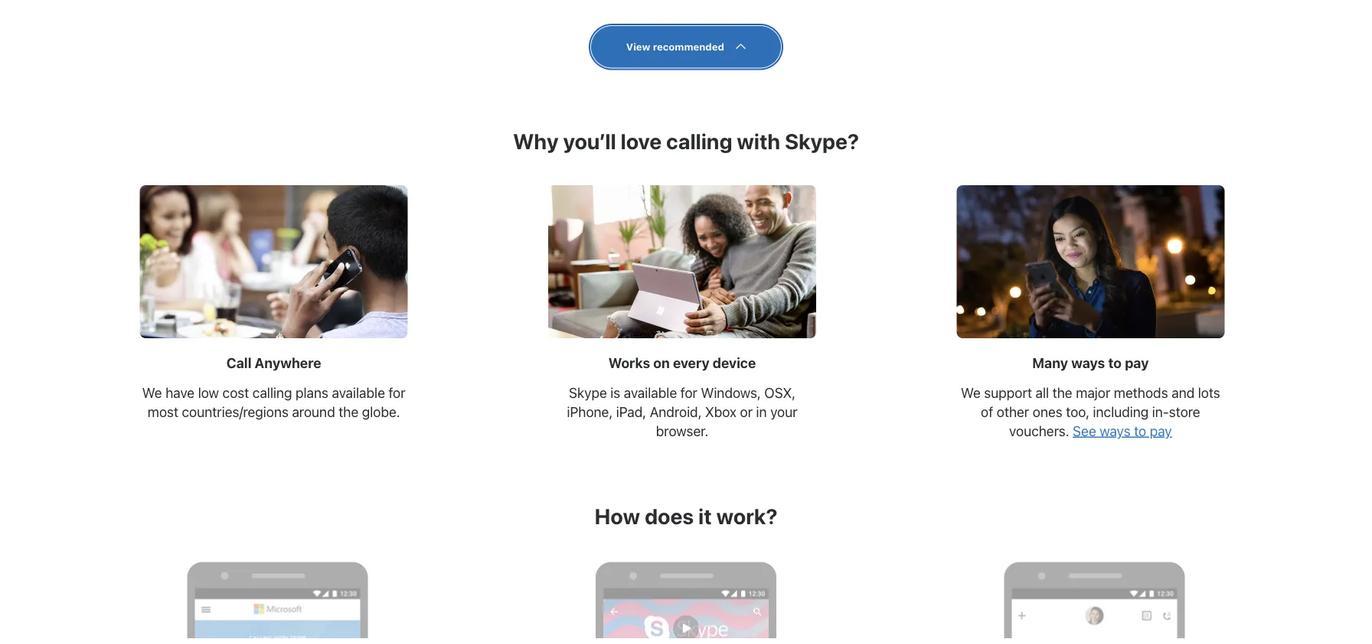 Task type: locate. For each thing, give the bounding box(es) containing it.
ways
[[1071, 355, 1105, 372], [1100, 423, 1131, 439]]

is
[[610, 385, 620, 401]]

major
[[1076, 385, 1110, 401]]

pay up methods
[[1125, 355, 1149, 372]]

call
[[226, 355, 251, 372]]

works on every device
[[609, 355, 756, 372]]

0 horizontal spatial we
[[142, 385, 162, 401]]

we
[[142, 385, 162, 401], [961, 385, 981, 401]]

works
[[609, 355, 650, 372]]

0 horizontal spatial pay
[[1125, 355, 1149, 372]]

available
[[332, 385, 385, 401], [624, 385, 677, 401]]

1 horizontal spatial available
[[624, 385, 677, 401]]

1 horizontal spatial pay
[[1150, 423, 1172, 439]]

1 horizontal spatial the
[[1053, 385, 1072, 401]]

cost
[[222, 385, 249, 401]]

ways up the major
[[1071, 355, 1105, 372]]

skype
[[569, 385, 607, 401]]

we for we have low cost calling plans available for most countries/regions around the globe.
[[142, 385, 162, 401]]

we for we support all the major methods and lots of other ones too, including in-store vouchers.
[[961, 385, 981, 401]]

0 vertical spatial the
[[1053, 385, 1072, 401]]

globe.
[[362, 404, 400, 420]]

1 vertical spatial pay
[[1150, 423, 1172, 439]]

1 horizontal spatial we
[[961, 385, 981, 401]]

1 vertical spatial to
[[1134, 423, 1146, 439]]

for up the android,
[[680, 385, 697, 401]]

available up globe. on the left bottom
[[332, 385, 385, 401]]

2 available from the left
[[624, 385, 677, 401]]

1 vertical spatial the
[[339, 404, 358, 420]]

0 vertical spatial pay
[[1125, 355, 1149, 372]]

for inside the skype is available for windows, osx, iphone, ipad, android, xbox or in your browser.
[[680, 385, 697, 401]]

available up ipad,
[[624, 385, 677, 401]]

pay for many ways to pay
[[1125, 355, 1149, 372]]

0 vertical spatial calling
[[666, 129, 732, 154]]

1 vertical spatial calling
[[252, 385, 292, 401]]

pay for see ways to pay
[[1150, 423, 1172, 439]]

ipad,
[[616, 404, 646, 420]]

1 we from the left
[[142, 385, 162, 401]]

countries/regions
[[182, 404, 289, 420]]

showing start calling by going to dialpad and dial the number and click on call image
[[1012, 589, 1177, 639]]

your
[[770, 404, 798, 420]]

1 horizontal spatial calling
[[666, 129, 732, 154]]

calling
[[666, 129, 732, 154], [252, 385, 292, 401]]

many
[[1032, 355, 1068, 372]]

to for many ways to pay
[[1108, 355, 1122, 372]]

for
[[389, 385, 405, 401], [680, 385, 697, 401]]

we inside the we support all the major methods and lots of other ones too, including in-store vouchers.
[[961, 385, 981, 401]]

0 horizontal spatial for
[[389, 385, 405, 401]]

calling right love
[[666, 129, 732, 154]]

to
[[1108, 355, 1122, 372], [1134, 423, 1146, 439]]

ones
[[1033, 404, 1063, 420]]

xbox
[[705, 404, 737, 420]]

skype?
[[785, 129, 859, 154]]

calling inside we have low cost calling plans available for most countries/regions around the globe.
[[252, 385, 292, 401]]

to down the including
[[1134, 423, 1146, 439]]

1 available from the left
[[332, 385, 385, 401]]

we inside we have low cost calling plans available for most countries/regions around the globe.
[[142, 385, 162, 401]]

does
[[645, 504, 694, 529]]

in-
[[1152, 404, 1169, 420]]

why you'll love calling with skype?
[[513, 129, 859, 154]]

view recommended
[[626, 41, 724, 52]]

0 vertical spatial to
[[1108, 355, 1122, 372]]

2 for from the left
[[680, 385, 697, 401]]

methods
[[1114, 385, 1168, 401]]

calling down "call anywhere"
[[252, 385, 292, 401]]

buy skype credit or a subscription by searching the country and select the subscription and pay image
[[195, 589, 360, 639]]

device
[[713, 355, 756, 372]]

we up most
[[142, 385, 162, 401]]

the
[[1053, 385, 1072, 401], [339, 404, 358, 420]]

vouchers.
[[1009, 423, 1069, 439]]

see
[[1073, 423, 1096, 439]]

1 for from the left
[[389, 385, 405, 401]]

2 we from the left
[[961, 385, 981, 401]]

0 vertical spatial ways
[[1071, 355, 1105, 372]]

low
[[198, 385, 219, 401]]

for inside we have low cost calling plans available for most countries/regions around the globe.
[[389, 385, 405, 401]]

0 horizontal spatial the
[[339, 404, 358, 420]]

work?
[[716, 504, 778, 529]]

1 horizontal spatial to
[[1134, 423, 1146, 439]]

1 horizontal spatial for
[[680, 385, 697, 401]]

we left support
[[961, 385, 981, 401]]

for up globe. on the left bottom
[[389, 385, 405, 401]]

1 vertical spatial ways
[[1100, 423, 1131, 439]]

every
[[673, 355, 710, 372]]

available inside the skype is available for windows, osx, iphone, ipad, android, xbox or in your browser.
[[624, 385, 677, 401]]

the right all
[[1053, 385, 1072, 401]]

pay
[[1125, 355, 1149, 372], [1150, 423, 1172, 439]]

0 horizontal spatial available
[[332, 385, 385, 401]]

the left globe. on the left bottom
[[339, 404, 358, 420]]

0 horizontal spatial calling
[[252, 385, 292, 401]]

to up the major
[[1108, 355, 1122, 372]]

many ways to pay
[[1032, 355, 1149, 372]]

ways down the including
[[1100, 423, 1131, 439]]

love
[[621, 129, 662, 154]]

skype is available for windows, osx, iphone, ipad, android, xbox or in your browser.
[[567, 385, 798, 439]]

0 horizontal spatial to
[[1108, 355, 1122, 372]]

pay down in-
[[1150, 423, 1172, 439]]

call anywhere
[[226, 355, 321, 372]]



Task type: vqa. For each thing, say whether or not it's contained in the screenshot.
Blur your background before entering the call
no



Task type: describe. For each thing, give the bounding box(es) containing it.
how does it work?
[[595, 504, 778, 529]]

available inside we have low cost calling plans available for most countries/regions around the globe.
[[332, 385, 385, 401]]

too,
[[1066, 404, 1090, 420]]

around
[[292, 404, 335, 420]]

view recommended button
[[591, 26, 781, 68]]

android,
[[650, 404, 702, 420]]

store
[[1169, 404, 1200, 420]]

iphone,
[[567, 404, 613, 420]]

you'll
[[563, 129, 616, 154]]

most
[[148, 404, 178, 420]]

osx,
[[764, 385, 796, 401]]

and
[[1172, 385, 1195, 401]]

get skype by downloading it from app store and click on install image
[[603, 589, 769, 639]]

the inside we have low cost calling plans available for most countries/regions around the globe.
[[339, 404, 358, 420]]

windows,
[[701, 385, 761, 401]]

of
[[981, 404, 993, 420]]

to for see ways to pay
[[1134, 423, 1146, 439]]

support
[[984, 385, 1032, 401]]

see ways to pay
[[1073, 423, 1172, 439]]

how
[[595, 504, 640, 529]]

lots
[[1198, 385, 1220, 401]]

have
[[166, 385, 195, 401]]

ways for many
[[1071, 355, 1105, 372]]

why
[[513, 129, 559, 154]]

anywhere
[[255, 355, 321, 372]]

we have low cost calling plans available for most countries/regions around the globe.
[[142, 385, 405, 420]]

the inside the we support all the major methods and lots of other ones too, including in-store vouchers.
[[1053, 385, 1072, 401]]

including
[[1093, 404, 1149, 420]]

in
[[756, 404, 767, 420]]

recommended
[[653, 41, 724, 52]]

with
[[737, 129, 780, 154]]

ways for see
[[1100, 423, 1131, 439]]

it
[[698, 504, 712, 529]]

on
[[653, 355, 670, 372]]

see ways to pay link
[[1073, 423, 1172, 439]]

view
[[626, 41, 650, 52]]

other
[[997, 404, 1029, 420]]

browser.
[[656, 423, 708, 439]]

or
[[740, 404, 753, 420]]

all
[[1036, 385, 1049, 401]]

plans
[[296, 385, 328, 401]]

we support all the major methods and lots of other ones too, including in-store vouchers.
[[961, 385, 1220, 439]]



